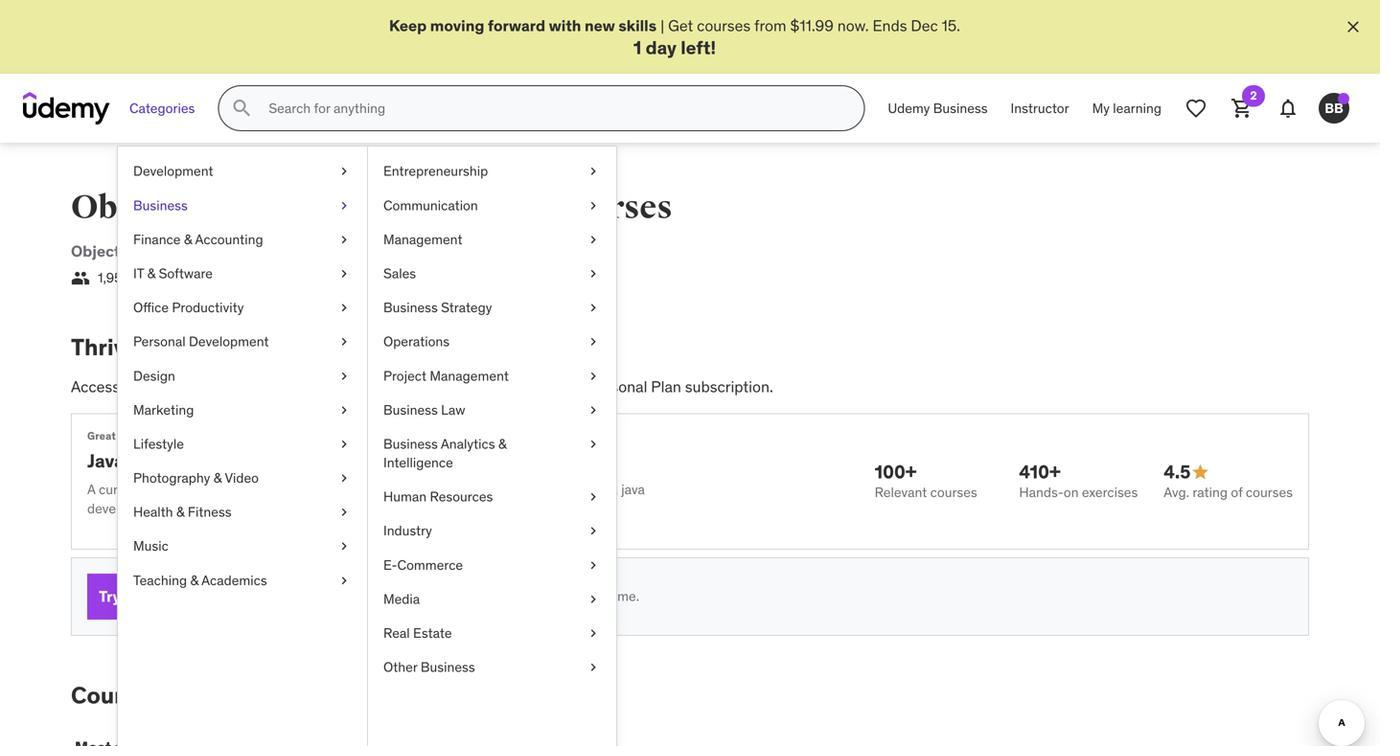 Task type: describe. For each thing, give the bounding box(es) containing it.
entrepreneurship
[[383, 163, 488, 180]]

0 horizontal spatial plan
[[191, 587, 224, 607]]

relevant
[[875, 484, 927, 501]]

with inside the keep moving forward with new skills | get courses from $11.99 now. ends dec 15. 1 day left!
[[549, 16, 581, 35]]

help
[[487, 481, 513, 499]]

left!
[[681, 36, 716, 59]]

you inside great for java developers a curated collection of courses and hands-on practice exercises to help you advance as a java developer.
[[516, 481, 537, 499]]

great
[[87, 429, 116, 443]]

xsmall image for development
[[336, 162, 352, 181]]

courses right "rated"
[[291, 377, 345, 397]]

0 vertical spatial plan
[[651, 377, 681, 397]]

java
[[621, 481, 645, 499]]

anytime.
[[588, 588, 639, 605]]

trial.
[[514, 588, 541, 605]]

xsmall image for personal development
[[336, 333, 352, 352]]

small image inside "thrive in your career" element
[[1191, 463, 1210, 482]]

Search for anything text field
[[265, 92, 841, 125]]

lifestyle
[[133, 436, 184, 453]]

submit search image
[[230, 97, 253, 120]]

udemy
[[888, 100, 930, 117]]

developers
[[128, 449, 226, 472]]

at
[[359, 588, 371, 605]]

subscription.
[[685, 377, 773, 397]]

learners
[[157, 269, 206, 287]]

sales
[[383, 265, 416, 282]]

instructor link
[[999, 85, 1081, 132]]

xsmall image for human resources
[[586, 488, 601, 507]]

design
[[133, 367, 175, 385]]

marketing link
[[118, 393, 367, 427]]

oriented for object oriented programming courses
[[180, 188, 320, 228]]

music
[[133, 538, 168, 555]]

developer.
[[87, 500, 149, 517]]

on inside 410+ hands-on exercises
[[1064, 484, 1079, 501]]

1 horizontal spatial to
[[349, 242, 364, 261]]

xsmall image for marketing
[[336, 401, 352, 420]]

xsmall image for finance & accounting
[[336, 230, 352, 249]]

try personal plan for free link
[[87, 574, 292, 620]]

thrive in your career
[[71, 333, 292, 362]]

1,958,817
[[98, 269, 154, 287]]

0 vertical spatial management
[[383, 231, 462, 248]]

exercises inside great for java developers a curated collection of courses and hands-on practice exercises to help you advance as a java developer.
[[413, 481, 469, 499]]

xsmall image for communication
[[586, 196, 601, 215]]

business for business analytics & intelligence
[[383, 436, 438, 453]]

100+ relevant courses
[[875, 461, 977, 501]]

xsmall image for health & fitness
[[336, 503, 352, 522]]

& for video
[[213, 470, 222, 487]]

teaching
[[133, 572, 187, 589]]

personal development
[[133, 333, 269, 350]]

a
[[87, 481, 96, 499]]

forward
[[488, 16, 545, 35]]

& inside business analytics & intelligence
[[498, 436, 507, 453]]

finance & accounting link
[[118, 223, 367, 257]]

health & fitness
[[133, 504, 232, 521]]

xsmall image for business law
[[586, 401, 601, 420]]

teaching & academics link
[[118, 564, 367, 598]]

business link
[[118, 189, 367, 223]]

cancel
[[544, 588, 585, 605]]

project
[[383, 367, 427, 385]]

personal inside try personal plan for free link
[[124, 587, 188, 607]]

industry link
[[368, 514, 616, 549]]

1 vertical spatial development link
[[368, 242, 466, 261]]

2
[[1250, 88, 1257, 103]]

0 vertical spatial for
[[405, 377, 424, 397]]

exercises inside 410+ hands-on exercises
[[1082, 484, 1138, 501]]

great for java developers a curated collection of courses and hands-on practice exercises to help you advance as a java developer.
[[87, 429, 645, 517]]

after
[[483, 588, 511, 605]]

xsmall image for operations
[[586, 333, 601, 352]]

courses inside 100+ relevant courses
[[930, 484, 977, 501]]

other
[[383, 659, 417, 676]]

bb
[[1325, 99, 1344, 117]]

1 vertical spatial management
[[430, 367, 509, 385]]

relates
[[295, 242, 346, 261]]

business strategy
[[383, 299, 492, 316]]

wishlist image
[[1185, 97, 1208, 120]]

1 vertical spatial personal
[[588, 377, 647, 397]]

1 vertical spatial development
[[368, 242, 466, 261]]

marketing
[[133, 401, 194, 419]]

java developers link
[[87, 449, 226, 472]]

of inside great for java developers a curated collection of courses and hands-on practice exercises to help you advance as a java developer.
[[209, 481, 221, 499]]

office productivity
[[133, 299, 244, 316]]

it & software
[[133, 265, 213, 282]]

practice
[[361, 481, 409, 499]]

with inside "thrive in your career" element
[[543, 377, 572, 397]]

0 horizontal spatial a
[[124, 377, 132, 397]]

1,958,817 learners
[[98, 269, 206, 287]]

1 horizontal spatial curated
[[349, 377, 401, 397]]

xsmall image for business analytics & intelligence
[[586, 435, 601, 454]]

avg.
[[1164, 484, 1190, 501]]

& for fitness
[[176, 504, 185, 521]]

try personal plan for free
[[99, 587, 281, 607]]

my learning link
[[1081, 85, 1173, 132]]

now.
[[837, 16, 869, 35]]

from
[[754, 16, 787, 35]]

finance & accounting
[[133, 231, 263, 248]]

xsmall image for office productivity
[[336, 299, 352, 317]]

0 horizontal spatial courses
[[71, 681, 160, 710]]

business analytics & intelligence link
[[368, 427, 616, 480]]

4.5
[[1164, 461, 1191, 484]]

xsmall image for e-commerce
[[586, 556, 601, 575]]

e-commerce link
[[368, 549, 616, 583]]

object oriented programming courses
[[71, 188, 672, 228]]

xsmall image for other business
[[586, 659, 601, 677]]

object for object oriented programming courses
[[71, 188, 174, 228]]

rated
[[252, 377, 288, 397]]

media
[[383, 591, 420, 608]]

business for business law
[[383, 401, 438, 419]]

access a collection of top-rated courses curated for in-demand roles with a personal plan subscription.
[[71, 377, 773, 397]]

teaching & academics
[[133, 572, 267, 589]]

roles
[[506, 377, 539, 397]]

operations
[[383, 333, 450, 350]]

xsmall image for entrepreneurship
[[586, 162, 601, 181]]

notifications image
[[1277, 97, 1300, 120]]

15.
[[942, 16, 960, 35]]

2 vertical spatial to
[[166, 681, 188, 710]]

oriented for object oriented programming relates to development
[[124, 242, 188, 261]]

thrive
[[71, 333, 139, 362]]

e-
[[383, 557, 397, 574]]

business right udemy
[[933, 100, 988, 117]]

categories
[[129, 100, 195, 117]]

xsmall image for teaching & academics
[[336, 572, 352, 590]]

to inside great for java developers a curated collection of courses and hands-on practice exercises to help you advance as a java developer.
[[472, 481, 484, 499]]

as
[[594, 481, 608, 499]]

410+
[[1019, 461, 1061, 484]]

communication link
[[368, 189, 616, 223]]

productivity
[[172, 299, 244, 316]]

try
[[99, 587, 121, 607]]

xsmall image for lifestyle
[[336, 435, 352, 454]]

0 vertical spatial courses
[[548, 188, 672, 228]]

lifestyle link
[[118, 427, 367, 462]]

xsmall image for sales
[[586, 265, 601, 283]]

object for object oriented programming relates to development
[[71, 242, 120, 261]]

personal inside the 'personal development' link
[[133, 333, 186, 350]]

business analytics & intelligence
[[383, 436, 507, 472]]



Task type: vqa. For each thing, say whether or not it's contained in the screenshot.
xsmall image corresponding to Personal Development
yes



Task type: locate. For each thing, give the bounding box(es) containing it.
human resources link
[[368, 480, 616, 514]]

xsmall image inside lifestyle link
[[336, 435, 352, 454]]

of right rating
[[1231, 484, 1243, 501]]

xsmall image inside entrepreneurship "link"
[[586, 162, 601, 181]]

xsmall image inside photography & video link
[[336, 469, 352, 488]]

programming for courses
[[326, 188, 542, 228]]

udemy image
[[23, 92, 110, 125]]

& for software
[[147, 265, 155, 282]]

0 vertical spatial with
[[549, 16, 581, 35]]

courses inside the keep moving forward with new skills | get courses from $11.99 now. ends dec 15. 1 day left!
[[697, 16, 751, 35]]

top-
[[222, 377, 252, 397]]

personal right try
[[124, 587, 188, 607]]

office productivity link
[[118, 291, 367, 325]]

curated up the developer.
[[99, 481, 145, 499]]

fitness
[[188, 504, 232, 521]]

advance
[[541, 481, 591, 499]]

small image up rating
[[1191, 463, 1210, 482]]

2 horizontal spatial a
[[611, 481, 618, 499]]

curated
[[349, 377, 401, 397], [99, 481, 145, 499]]

0 vertical spatial oriented
[[180, 188, 320, 228]]

courses right the relevant
[[930, 484, 977, 501]]

development link down submit search "image" on the left
[[118, 155, 367, 189]]

exercises
[[413, 481, 469, 499], [1082, 484, 1138, 501]]

dec
[[911, 16, 938, 35]]

1
[[633, 36, 642, 59]]

in-
[[427, 377, 446, 397]]

business down estate
[[421, 659, 475, 676]]

xsmall image inside business strategy link
[[586, 299, 601, 317]]

1 vertical spatial programming
[[192, 242, 292, 261]]

development link up sales
[[368, 242, 466, 261]]

hands-
[[300, 481, 342, 499]]

0 horizontal spatial curated
[[99, 481, 145, 499]]

entrepreneurship link
[[368, 155, 616, 189]]

business for business
[[133, 197, 188, 214]]

object up the finance
[[71, 188, 174, 228]]

0 vertical spatial development link
[[118, 155, 367, 189]]

0 vertical spatial curated
[[349, 377, 401, 397]]

development down categories dropdown button
[[133, 163, 213, 180]]

with right roles
[[543, 377, 572, 397]]

real
[[383, 625, 410, 642]]

your
[[169, 333, 217, 362]]

small image left 1,958,817
[[71, 269, 90, 288]]

xsmall image
[[336, 162, 352, 181], [586, 162, 601, 181], [336, 230, 352, 249], [586, 230, 601, 249], [336, 265, 352, 283], [336, 299, 352, 317], [336, 367, 352, 386], [586, 367, 601, 386], [586, 401, 601, 420], [336, 435, 352, 454], [586, 435, 601, 454], [586, 522, 601, 541], [586, 659, 601, 677]]

small image
[[71, 269, 90, 288], [1191, 463, 1210, 482]]

a inside great for java developers a curated collection of courses and hands-on practice exercises to help you advance as a java developer.
[[611, 481, 618, 499]]

a left design
[[124, 377, 132, 397]]

development inside the 'personal development' link
[[189, 333, 269, 350]]

shopping cart with 2 items image
[[1231, 97, 1254, 120]]

categories button
[[118, 85, 206, 132]]

java
[[87, 449, 124, 472]]

xsmall image for real estate
[[586, 624, 601, 643]]

xsmall image inside the business analytics & intelligence 'link'
[[586, 435, 601, 454]]

month
[[441, 588, 480, 605]]

0 vertical spatial development
[[133, 163, 213, 180]]

xsmall image inside finance & accounting link
[[336, 230, 352, 249]]

0 horizontal spatial exercises
[[413, 481, 469, 499]]

learning
[[1113, 100, 1162, 117]]

estate
[[413, 625, 452, 642]]

finance
[[133, 231, 181, 248]]

xsmall image inside business law link
[[586, 401, 601, 420]]

video
[[225, 470, 259, 487]]

xsmall image inside project management link
[[586, 367, 601, 386]]

business law link
[[368, 393, 616, 427]]

xsmall image for business
[[336, 196, 352, 215]]

2 vertical spatial personal
[[124, 587, 188, 607]]

xsmall image inside marketing link
[[336, 401, 352, 420]]

2 object from the top
[[71, 242, 120, 261]]

0 horizontal spatial programming
[[192, 242, 292, 261]]

0 horizontal spatial to
[[166, 681, 188, 710]]

1 horizontal spatial exercises
[[1082, 484, 1138, 501]]

business up the finance
[[133, 197, 188, 214]]

of
[[206, 377, 219, 397], [209, 481, 221, 499], [1231, 484, 1243, 501]]

xsmall image inside the 'personal development' link
[[336, 333, 352, 352]]

1 vertical spatial object
[[71, 242, 120, 261]]

1 horizontal spatial small image
[[1191, 463, 1210, 482]]

keep moving forward with new skills | get courses from $11.99 now. ends dec 15. 1 day left!
[[389, 16, 960, 59]]

exercises left avg.
[[1082, 484, 1138, 501]]

xsmall image for media
[[586, 590, 601, 609]]

and
[[275, 481, 297, 499]]

xsmall image for photography & video
[[336, 469, 352, 488]]

xsmall image inside business link
[[336, 196, 352, 215]]

0 horizontal spatial for
[[119, 429, 134, 443]]

starting
[[308, 588, 356, 605]]

collection inside great for java developers a curated collection of courses and hands-on practice exercises to help you advance as a java developer.
[[148, 481, 206, 499]]

xsmall image inside operations link
[[586, 333, 601, 352]]

you have alerts image
[[1338, 93, 1350, 105]]

collection up health & fitness
[[148, 481, 206, 499]]

operations link
[[368, 325, 616, 359]]

business
[[933, 100, 988, 117], [133, 197, 188, 214], [383, 299, 438, 316], [383, 401, 438, 419], [383, 436, 438, 453], [421, 659, 475, 676]]

for inside great for java developers a curated collection of courses and hands-on practice exercises to help you advance as a java developer.
[[119, 429, 134, 443]]

instructor
[[1011, 100, 1069, 117]]

0 vertical spatial you
[[516, 481, 537, 499]]

programming for relates
[[192, 242, 292, 261]]

new
[[585, 16, 615, 35]]

1 horizontal spatial on
[[1064, 484, 1079, 501]]

1 horizontal spatial a
[[576, 377, 584, 397]]

to left get
[[166, 681, 188, 710]]

management up law
[[430, 367, 509, 385]]

business for business strategy
[[383, 299, 438, 316]]

curated up "business law"
[[349, 377, 401, 397]]

ends
[[873, 16, 907, 35]]

0 vertical spatial programming
[[326, 188, 542, 228]]

oriented up accounting
[[180, 188, 320, 228]]

object up 1,958,817
[[71, 242, 120, 261]]

courses left "and"
[[224, 481, 271, 499]]

oriented
[[180, 188, 320, 228], [124, 242, 188, 261]]

1 vertical spatial collection
[[148, 481, 206, 499]]

courses to get you started
[[71, 681, 359, 710]]

courses
[[548, 188, 672, 228], [71, 681, 160, 710]]

xsmall image inside the industry link
[[586, 522, 601, 541]]

demand
[[446, 377, 502, 397]]

for right great
[[119, 429, 134, 443]]

software
[[159, 265, 213, 282]]

0 horizontal spatial you
[[235, 681, 275, 710]]

& right teaching
[[190, 572, 199, 589]]

1 vertical spatial courses
[[71, 681, 160, 710]]

project management link
[[368, 359, 616, 393]]

business up operations
[[383, 299, 438, 316]]

photography & video
[[133, 470, 259, 487]]

1 vertical spatial to
[[472, 481, 484, 499]]

development up sales
[[368, 242, 466, 261]]

with
[[549, 16, 581, 35], [543, 377, 572, 397]]

close image
[[1344, 17, 1363, 36]]

personal development link
[[118, 325, 367, 359]]

human
[[383, 488, 427, 506]]

xsmall image inside management link
[[586, 230, 601, 249]]

to right relates
[[349, 242, 364, 261]]

xsmall image for project management
[[586, 367, 601, 386]]

object oriented programming relates to development
[[71, 242, 466, 261]]

xsmall image inside teaching & academics link
[[336, 572, 352, 590]]

udemy business
[[888, 100, 988, 117]]

to
[[349, 242, 364, 261], [472, 481, 484, 499], [166, 681, 188, 710]]

1 vertical spatial with
[[543, 377, 572, 397]]

xsmall image for management
[[586, 230, 601, 249]]

& for accounting
[[184, 231, 192, 248]]

& right it
[[147, 265, 155, 282]]

development down "office productivity" link
[[189, 333, 269, 350]]

a right as
[[611, 481, 618, 499]]

xsmall image inside health & fitness link
[[336, 503, 352, 522]]

0 horizontal spatial on
[[342, 481, 357, 499]]

& left video
[[213, 470, 222, 487]]

xsmall image inside the it & software link
[[336, 265, 352, 283]]

1 vertical spatial you
[[235, 681, 275, 710]]

academics
[[201, 572, 267, 589]]

analytics
[[441, 436, 495, 453]]

resources
[[430, 488, 493, 506]]

moving
[[430, 16, 484, 35]]

1 horizontal spatial you
[[516, 481, 537, 499]]

xsmall image inside e-commerce link
[[586, 556, 601, 575]]

starting at $16.58 per month after trial. cancel anytime.
[[308, 588, 639, 605]]

personal right roles
[[588, 377, 647, 397]]

& right analytics
[[498, 436, 507, 453]]

|
[[660, 16, 664, 35]]

started
[[280, 681, 359, 710]]

on inside great for java developers a curated collection of courses and hands-on practice exercises to help you advance as a java developer.
[[342, 481, 357, 499]]

xsmall image inside design link
[[336, 367, 352, 386]]

personal up design
[[133, 333, 186, 350]]

xsmall image inside communication "link"
[[586, 196, 601, 215]]

development link
[[118, 155, 367, 189], [368, 242, 466, 261]]

for left in-
[[405, 377, 424, 397]]

$16.58
[[374, 588, 415, 605]]

photography
[[133, 470, 210, 487]]

410+ hands-on exercises
[[1019, 461, 1138, 501]]

xsmall image inside "music" link
[[336, 537, 352, 556]]

0 vertical spatial small image
[[71, 269, 90, 288]]

courses inside great for java developers a curated collection of courses and hands-on practice exercises to help you advance as a java developer.
[[224, 481, 271, 499]]

commerce
[[397, 557, 463, 574]]

management link
[[368, 223, 616, 257]]

0 horizontal spatial small image
[[71, 269, 90, 288]]

you
[[516, 481, 537, 499], [235, 681, 275, 710]]

intelligence
[[383, 454, 453, 472]]

curated inside great for java developers a curated collection of courses and hands-on practice exercises to help you advance as a java developer.
[[99, 481, 145, 499]]

2 vertical spatial for
[[227, 587, 248, 607]]

& for academics
[[190, 572, 199, 589]]

courses right rating
[[1246, 484, 1293, 501]]

courses up left!
[[697, 16, 751, 35]]

2 horizontal spatial to
[[472, 481, 484, 499]]

& right the finance
[[184, 231, 192, 248]]

xsmall image for it & software
[[336, 265, 352, 283]]

oriented up 1,958,817 learners
[[124, 242, 188, 261]]

exercises down the intelligence
[[413, 481, 469, 499]]

1 vertical spatial oriented
[[124, 242, 188, 261]]

& right "health"
[[176, 504, 185, 521]]

in
[[144, 333, 164, 362]]

1 vertical spatial curated
[[99, 481, 145, 499]]

it & software link
[[118, 257, 367, 291]]

object
[[71, 188, 174, 228], [71, 242, 120, 261]]

of up the fitness
[[209, 481, 221, 499]]

xsmall image inside "media" link
[[586, 590, 601, 609]]

xsmall image
[[336, 196, 352, 215], [586, 196, 601, 215], [586, 265, 601, 283], [586, 299, 601, 317], [336, 333, 352, 352], [586, 333, 601, 352], [336, 401, 352, 420], [336, 469, 352, 488], [586, 488, 601, 507], [336, 503, 352, 522], [336, 537, 352, 556], [586, 556, 601, 575], [336, 572, 352, 590], [586, 590, 601, 609], [586, 624, 601, 643]]

0 vertical spatial collection
[[135, 377, 202, 397]]

a right roles
[[576, 377, 584, 397]]

1 vertical spatial for
[[119, 429, 134, 443]]

1 object from the top
[[71, 188, 174, 228]]

xsmall image for music
[[336, 537, 352, 556]]

0 vertical spatial object
[[71, 188, 174, 228]]

project management
[[383, 367, 509, 385]]

day
[[646, 36, 677, 59]]

1 horizontal spatial courses
[[548, 188, 672, 228]]

xsmall image for business strategy
[[586, 299, 601, 317]]

2 horizontal spatial for
[[405, 377, 424, 397]]

of left the top- on the bottom left of page
[[206, 377, 219, 397]]

for left free
[[227, 587, 248, 607]]

communication
[[383, 197, 478, 214]]

business up the intelligence
[[383, 436, 438, 453]]

thrive in your career element
[[71, 333, 1309, 636]]

1 horizontal spatial plan
[[651, 377, 681, 397]]

health & fitness link
[[118, 496, 367, 530]]

my
[[1092, 100, 1110, 117]]

with left the new
[[549, 16, 581, 35]]

1 horizontal spatial programming
[[326, 188, 542, 228]]

to left help
[[472, 481, 484, 499]]

1 vertical spatial small image
[[1191, 463, 1210, 482]]

free
[[251, 587, 281, 607]]

design link
[[118, 359, 367, 393]]

on
[[342, 481, 357, 499], [1064, 484, 1079, 501]]

xsmall image inside the sales link
[[586, 265, 601, 283]]

management
[[383, 231, 462, 248], [430, 367, 509, 385]]

xsmall image for design
[[336, 367, 352, 386]]

you right help
[[516, 481, 537, 499]]

other business link
[[368, 651, 616, 685]]

1 horizontal spatial for
[[227, 587, 248, 607]]

1 vertical spatial plan
[[191, 587, 224, 607]]

xsmall image inside other business link
[[586, 659, 601, 677]]

0 vertical spatial to
[[349, 242, 364, 261]]

xsmall image inside human resources link
[[586, 488, 601, 507]]

you right get
[[235, 681, 275, 710]]

xsmall image for industry
[[586, 522, 601, 541]]

2 vertical spatial development
[[189, 333, 269, 350]]

0 vertical spatial personal
[[133, 333, 186, 350]]

xsmall image inside "office productivity" link
[[336, 299, 352, 317]]

business inside business analytics & intelligence
[[383, 436, 438, 453]]

collection up marketing
[[135, 377, 202, 397]]

management down the communication
[[383, 231, 462, 248]]

xsmall image inside real estate link
[[586, 624, 601, 643]]

business down access a collection of top-rated courses curated for in-demand roles with a personal plan subscription.
[[383, 401, 438, 419]]

media link
[[368, 583, 616, 617]]



